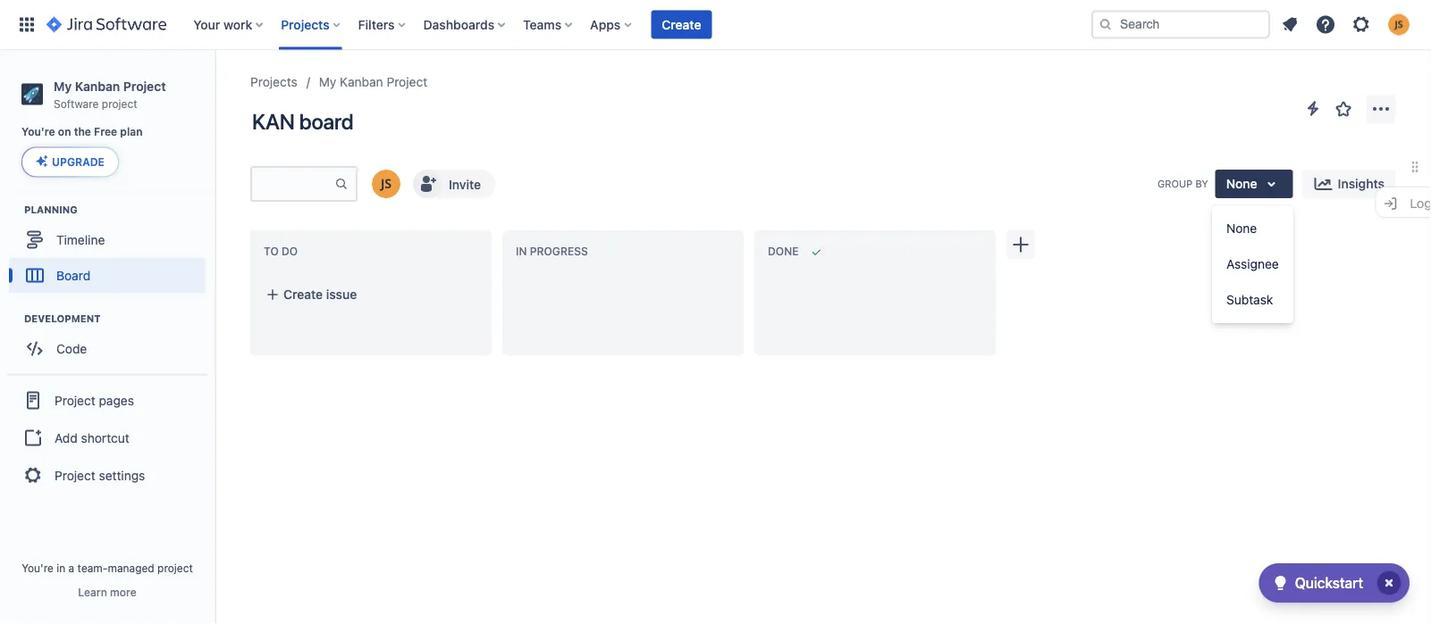 Task type: locate. For each thing, give the bounding box(es) containing it.
1 you're from the top
[[21, 126, 55, 138]]

add shortcut button
[[7, 420, 207, 456]]

none inside dropdown button
[[1226, 177, 1257, 191]]

kanban up board
[[340, 75, 383, 89]]

insights button
[[1302, 170, 1395, 198]]

none right by
[[1226, 177, 1257, 191]]

you're left on
[[21, 126, 55, 138]]

1 horizontal spatial project
[[157, 562, 193, 575]]

projects link
[[250, 72, 297, 93]]

0 horizontal spatial group
[[7, 374, 207, 501]]

none for none button
[[1226, 221, 1257, 236]]

create for create issue
[[283, 287, 323, 302]]

development image
[[3, 308, 24, 329]]

apps
[[590, 17, 621, 32]]

0 vertical spatial group
[[1212, 206, 1293, 324]]

2 you're from the top
[[22, 562, 54, 575]]

group for development 'icon'
[[7, 374, 207, 501]]

1 vertical spatial create
[[283, 287, 323, 302]]

group by
[[1158, 178, 1208, 190]]

teams button
[[518, 10, 579, 39]]

none inside button
[[1226, 221, 1257, 236]]

projects up projects link
[[281, 17, 330, 32]]

assignee button
[[1212, 247, 1293, 282]]

banner containing your work
[[0, 0, 1431, 50]]

kanban
[[340, 75, 383, 89], [75, 79, 120, 93]]

project pages link
[[7, 381, 207, 420]]

in progress
[[516, 246, 588, 258]]

progress
[[530, 246, 588, 258]]

add shortcut
[[55, 431, 129, 446]]

a
[[68, 562, 74, 575]]

group containing none
[[1212, 206, 1293, 324]]

project inside 'link'
[[55, 468, 95, 483]]

0 vertical spatial you're
[[21, 126, 55, 138]]

quickstart button
[[1259, 564, 1410, 603]]

0 horizontal spatial create
[[283, 287, 323, 302]]

upgrade
[[52, 156, 105, 168]]

development
[[24, 313, 101, 324]]

my inside my kanban project link
[[319, 75, 336, 89]]

project up plan
[[123, 79, 166, 93]]

create right apps popup button
[[662, 17, 701, 32]]

project
[[387, 75, 427, 89], [123, 79, 166, 93], [55, 393, 95, 408], [55, 468, 95, 483]]

0 horizontal spatial project
[[102, 97, 137, 110]]

board link
[[9, 258, 206, 293]]

1 vertical spatial projects
[[250, 75, 297, 89]]

0 horizontal spatial kanban
[[75, 79, 120, 93]]

group
[[1212, 206, 1293, 324], [7, 374, 207, 501]]

none for none dropdown button
[[1226, 177, 1257, 191]]

projects up kan
[[250, 75, 297, 89]]

work
[[223, 17, 252, 32]]

0 horizontal spatial my
[[54, 79, 72, 93]]

0 vertical spatial project
[[102, 97, 137, 110]]

you're for you're on the free plan
[[21, 126, 55, 138]]

dismiss quickstart image
[[1375, 569, 1403, 598]]

timeline
[[56, 232, 105, 247]]

code
[[56, 341, 87, 356]]

your profile and settings image
[[1388, 14, 1410, 35]]

you're
[[21, 126, 55, 138], [22, 562, 54, 575]]

banner
[[0, 0, 1431, 50]]

kanban up software in the top of the page
[[75, 79, 120, 93]]

help image
[[1315, 14, 1336, 35]]

you're left in
[[22, 562, 54, 575]]

create left issue
[[283, 287, 323, 302]]

the
[[74, 126, 91, 138]]

1 horizontal spatial kanban
[[340, 75, 383, 89]]

timeline link
[[9, 222, 206, 258]]

managed
[[108, 562, 154, 575]]

development group
[[9, 311, 214, 372]]

group containing project pages
[[7, 374, 207, 501]]

learn
[[78, 586, 107, 599]]

group for check image
[[1212, 206, 1293, 324]]

kanban for my kanban project
[[340, 75, 383, 89]]

project up plan
[[102, 97, 137, 110]]

more
[[110, 586, 136, 599]]

automations menu button icon image
[[1302, 98, 1324, 119]]

0 vertical spatial create
[[662, 17, 701, 32]]

create issue
[[283, 287, 357, 302]]

settings
[[99, 468, 145, 483]]

kanban inside my kanban project software project
[[75, 79, 120, 93]]

on
[[58, 126, 71, 138]]

create button
[[651, 10, 712, 39]]

my up board
[[319, 75, 336, 89]]

my kanban project link
[[319, 72, 427, 93]]

1 vertical spatial none
[[1226, 221, 1257, 236]]

1 vertical spatial project
[[157, 562, 193, 575]]

none
[[1226, 177, 1257, 191], [1226, 221, 1257, 236]]

my inside my kanban project software project
[[54, 79, 72, 93]]

my up software in the top of the page
[[54, 79, 72, 93]]

0 vertical spatial projects
[[281, 17, 330, 32]]

Search this board text field
[[252, 168, 334, 200]]

project right managed
[[157, 562, 193, 575]]

my for my kanban project software project
[[54, 79, 72, 93]]

none button
[[1215, 170, 1293, 198]]

my kanban project software project
[[54, 79, 166, 110]]

invite
[[449, 177, 481, 192]]

sidebar navigation image
[[195, 72, 234, 107]]

project down add
[[55, 468, 95, 483]]

software
[[54, 97, 99, 110]]

you're for you're in a team-managed project
[[22, 562, 54, 575]]

jira software image
[[46, 14, 166, 35], [46, 14, 166, 35]]

you're in a team-managed project
[[22, 562, 193, 575]]

1 horizontal spatial my
[[319, 75, 336, 89]]

quickstart
[[1295, 575, 1363, 592]]

do
[[282, 246, 298, 258]]

none up assignee
[[1226, 221, 1257, 236]]

dashboards
[[423, 17, 494, 32]]

1 vertical spatial group
[[7, 374, 207, 501]]

create
[[662, 17, 701, 32], [283, 287, 323, 302]]

create inside "button"
[[283, 287, 323, 302]]

planning group
[[9, 202, 214, 299]]

john smith image
[[372, 170, 400, 198]]

0 vertical spatial none
[[1226, 177, 1257, 191]]

1 horizontal spatial group
[[1212, 206, 1293, 324]]

project
[[102, 97, 137, 110], [157, 562, 193, 575]]

projects inside popup button
[[281, 17, 330, 32]]

my kanban project
[[319, 75, 427, 89]]

free
[[94, 126, 117, 138]]

create for create
[[662, 17, 701, 32]]

projects
[[281, 17, 330, 32], [250, 75, 297, 89]]

project inside my kanban project software project
[[123, 79, 166, 93]]

my
[[319, 75, 336, 89], [54, 79, 72, 93]]

1 vertical spatial you're
[[22, 562, 54, 575]]

team-
[[77, 562, 108, 575]]

project settings link
[[7, 456, 207, 496]]

group
[[1158, 178, 1193, 190]]

create inside button
[[662, 17, 701, 32]]

shortcut
[[81, 431, 129, 446]]

in
[[57, 562, 65, 575]]

1 horizontal spatial create
[[662, 17, 701, 32]]

notifications image
[[1279, 14, 1301, 35]]



Task type: vqa. For each thing, say whether or not it's contained in the screenshot.
SEARCH FIELD
no



Task type: describe. For each thing, give the bounding box(es) containing it.
in
[[516, 246, 527, 258]]

teams
[[523, 17, 562, 32]]

board
[[299, 109, 353, 134]]

subtask
[[1226, 293, 1273, 308]]

primary element
[[11, 0, 1091, 50]]

project inside my kanban project software project
[[102, 97, 137, 110]]

your work button
[[188, 10, 270, 39]]

projects for projects popup button
[[281, 17, 330, 32]]

star kan board image
[[1333, 98, 1354, 120]]

your work
[[193, 17, 252, 32]]

upgrade button
[[22, 148, 118, 176]]

search image
[[1099, 17, 1113, 32]]

project down filters popup button
[[387, 75, 427, 89]]

add people image
[[417, 173, 438, 195]]

dashboards button
[[418, 10, 512, 39]]

board
[[56, 268, 90, 283]]

done
[[768, 246, 799, 258]]

kan
[[252, 109, 295, 134]]

apps button
[[585, 10, 639, 39]]

more image
[[1370, 98, 1392, 120]]

learn more
[[78, 586, 136, 599]]

settings image
[[1351, 14, 1372, 35]]

my for my kanban project
[[319, 75, 336, 89]]

kan board
[[252, 109, 353, 134]]

Search field
[[1091, 10, 1270, 39]]

project settings
[[55, 468, 145, 483]]

project up add
[[55, 393, 95, 408]]

to do
[[264, 246, 298, 258]]

projects for projects link
[[250, 75, 297, 89]]

projects button
[[276, 10, 347, 39]]

planning
[[24, 204, 78, 215]]

code link
[[9, 331, 206, 367]]

invite button
[[411, 168, 497, 200]]

plan
[[120, 126, 143, 138]]

insights image
[[1313, 173, 1334, 195]]

to
[[264, 246, 279, 258]]

insights
[[1338, 177, 1385, 191]]

create issue button
[[255, 279, 487, 311]]

issue
[[326, 287, 357, 302]]

learn more button
[[78, 586, 136, 600]]

filters button
[[353, 10, 413, 39]]

filters
[[358, 17, 395, 32]]

add
[[55, 431, 78, 446]]

create column image
[[1010, 234, 1032, 256]]

pages
[[99, 393, 134, 408]]

none button
[[1212, 211, 1293, 247]]

kanban for my kanban project software project
[[75, 79, 120, 93]]

appswitcher icon image
[[16, 14, 38, 35]]

you're on the free plan
[[21, 126, 143, 138]]

check image
[[1270, 573, 1291, 594]]

assignee
[[1226, 257, 1279, 272]]

your
[[193, 17, 220, 32]]

subtask button
[[1212, 282, 1293, 318]]

by
[[1195, 178, 1208, 190]]

project pages
[[55, 393, 134, 408]]

planning image
[[3, 199, 24, 220]]



